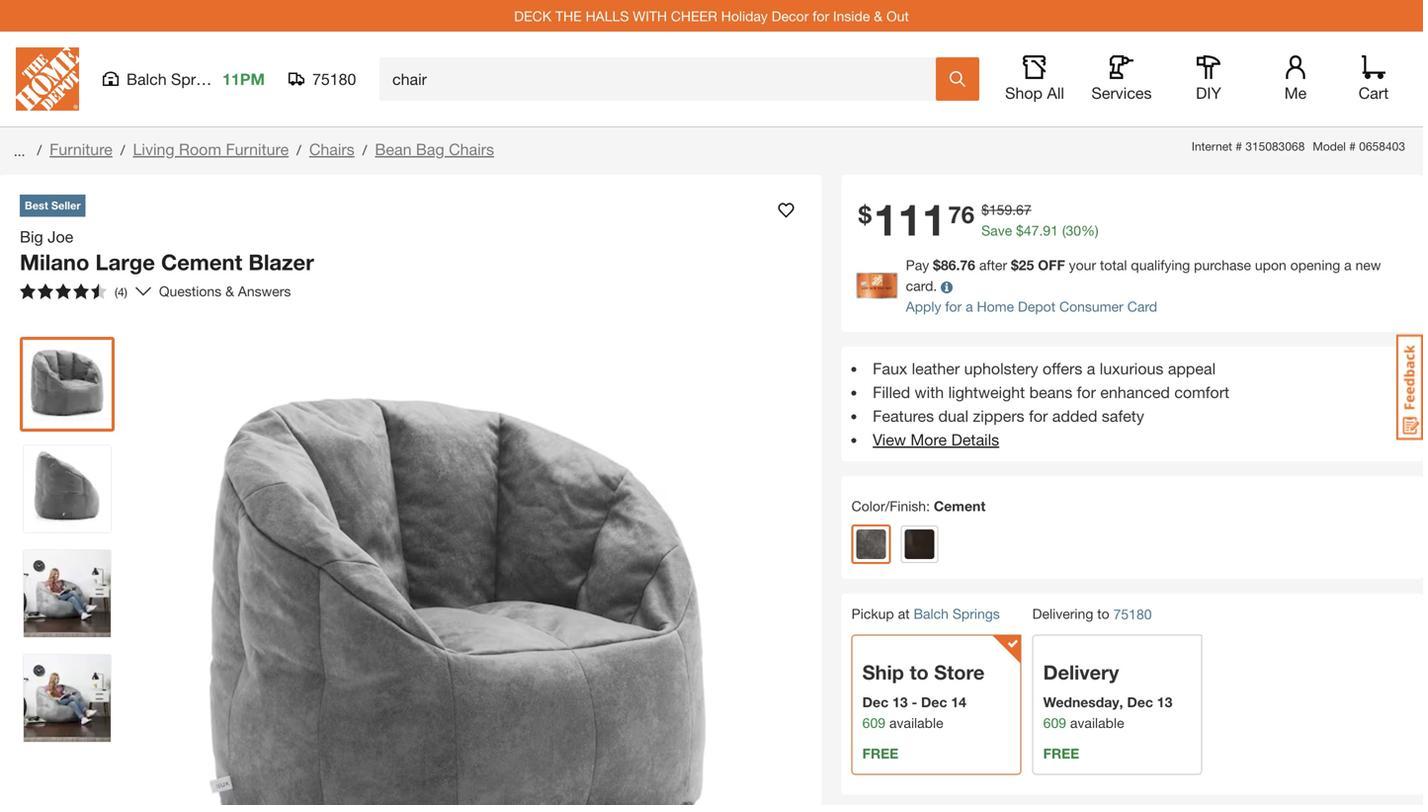 Task type: locate. For each thing, give the bounding box(es) containing it.
cart link
[[1353, 55, 1396, 103]]

1 horizontal spatial 609
[[1044, 715, 1067, 731]]

1 609 from the left
[[863, 715, 886, 731]]

0 horizontal spatial springs
[[171, 70, 225, 88]]

springs up room
[[171, 70, 225, 88]]

75180 up chairs link
[[312, 70, 356, 88]]

2 vertical spatial a
[[1087, 359, 1096, 378]]

furniture up seller
[[50, 140, 113, 159]]

0 horizontal spatial .
[[1013, 202, 1017, 218]]

609
[[863, 715, 886, 731], [1044, 715, 1067, 731]]

me
[[1285, 84, 1307, 102]]

free
[[863, 746, 899, 762], [1044, 746, 1080, 762]]

0 horizontal spatial chairs
[[309, 140, 355, 159]]

furniture link
[[50, 140, 113, 159]]

cement right :
[[934, 498, 986, 515]]

upholstery
[[965, 359, 1039, 378]]

13 left -
[[893, 694, 908, 711]]

0 vertical spatial springs
[[171, 70, 225, 88]]

delivering
[[1033, 606, 1094, 622]]

/ left "bean"
[[363, 142, 367, 158]]

living room furniture link
[[133, 140, 289, 159]]

apply for a home depot consumer card
[[906, 298, 1158, 315]]

1 13 from the left
[[893, 694, 908, 711]]

your total qualifying purchase upon opening a new card.
[[906, 257, 1382, 294]]

lightweight
[[949, 383, 1026, 402]]

internet
[[1192, 139, 1233, 153]]

depot
[[1018, 298, 1056, 315]]

free for wednesday,
[[1044, 746, 1080, 762]]

color/finish : cement
[[852, 498, 986, 515]]

0 vertical spatial 75180
[[312, 70, 356, 88]]

0 horizontal spatial 75180
[[312, 70, 356, 88]]

a right offers
[[1087, 359, 1096, 378]]

a left new
[[1345, 257, 1352, 273]]

609 down ship
[[863, 715, 886, 731]]

1 horizontal spatial free
[[1044, 746, 1080, 762]]

available inside delivery wednesday, dec 13 609 available
[[1071, 715, 1125, 731]]

balch
[[127, 70, 167, 88], [914, 606, 949, 622]]

# right internet
[[1236, 139, 1243, 153]]

2 available from the left
[[1071, 715, 1125, 731]]

the home depot logo image
[[16, 47, 79, 111]]

save
[[982, 222, 1013, 239]]

/
[[37, 142, 42, 158], [120, 142, 125, 158], [297, 142, 301, 158], [363, 142, 367, 158]]

1 horizontal spatial balch
[[914, 606, 949, 622]]

questions
[[159, 283, 222, 300]]

cheer
[[671, 8, 718, 24]]

consumer
[[1060, 298, 1124, 315]]

(4) link
[[12, 276, 151, 307]]

cement big joe bean bag chairs 0658403 e1.1 image
[[24, 446, 111, 533]]

dec right -
[[922, 694, 948, 711]]

bean
[[375, 140, 412, 159]]

0 horizontal spatial 609
[[863, 715, 886, 731]]

2 # from the left
[[1350, 139, 1356, 153]]

springs up store
[[953, 606, 1000, 622]]

1 vertical spatial 75180
[[1114, 606, 1152, 623]]

0 horizontal spatial #
[[1236, 139, 1243, 153]]

home
[[977, 298, 1015, 315]]

$ up the save
[[982, 202, 990, 218]]

available down wednesday,
[[1071, 715, 1125, 731]]

0 vertical spatial a
[[1345, 257, 1352, 273]]

espresso image
[[905, 530, 935, 560]]

wednesday,
[[1044, 694, 1124, 711]]

to left 75180 link
[[1098, 606, 1110, 622]]

inside
[[833, 8, 870, 24]]

dec
[[863, 694, 889, 711], [922, 694, 948, 711], [1128, 694, 1154, 711]]

to inside delivering to 75180
[[1098, 606, 1110, 622]]

apply for a home depot consumer card link
[[906, 298, 1158, 315]]

4 / from the left
[[363, 142, 367, 158]]

0 vertical spatial cement
[[161, 249, 242, 275]]

13 right wednesday,
[[1158, 694, 1173, 711]]

available down -
[[890, 715, 944, 731]]

balch springs 11pm
[[127, 70, 265, 88]]

model
[[1313, 139, 1347, 153]]

1 horizontal spatial springs
[[953, 606, 1000, 622]]

1 free from the left
[[863, 746, 899, 762]]

for left inside
[[813, 8, 830, 24]]

chairs left "bean"
[[309, 140, 355, 159]]

filled
[[873, 383, 911, 402]]

at
[[898, 606, 910, 622]]

0 horizontal spatial furniture
[[50, 140, 113, 159]]

.
[[1013, 202, 1017, 218], [1040, 222, 1043, 239]]

a left "home" at the top right of the page
[[966, 298, 973, 315]]

2 13 from the left
[[1158, 694, 1173, 711]]

1 horizontal spatial 75180
[[1114, 606, 1152, 623]]

1 horizontal spatial dec
[[922, 694, 948, 711]]

1 horizontal spatial &
[[874, 8, 883, 24]]

1 horizontal spatial to
[[1098, 606, 1110, 622]]

blazer
[[249, 249, 314, 275]]

1 horizontal spatial 13
[[1158, 694, 1173, 711]]

delivery wednesday, dec 13 609 available
[[1044, 661, 1173, 731]]

to for 75180
[[1098, 606, 1110, 622]]

to inside ship to store dec 13 - dec 14 609 available
[[910, 661, 929, 684]]

1 vertical spatial .
[[1040, 222, 1043, 239]]

0 horizontal spatial &
[[225, 283, 234, 300]]

for down info image
[[946, 298, 962, 315]]

cement big joe bean bag chairs 0658403 31.3 image
[[24, 656, 111, 743]]

for
[[813, 8, 830, 24], [946, 298, 962, 315], [1077, 383, 1096, 402], [1029, 407, 1048, 426]]

questions & answers
[[159, 283, 295, 300]]

/ left living at top left
[[120, 142, 125, 158]]

to up -
[[910, 661, 929, 684]]

cement
[[161, 249, 242, 275], [934, 498, 986, 515]]

feedback link image
[[1397, 334, 1424, 441]]

dec right wednesday,
[[1128, 694, 1154, 711]]

internet # 315083068 model # 0658403
[[1192, 139, 1406, 153]]

0 vertical spatial .
[[1013, 202, 1017, 218]]

chairs
[[309, 140, 355, 159], [449, 140, 494, 159]]

a inside your total qualifying purchase upon opening a new card.
[[1345, 257, 1352, 273]]

/ left chairs link
[[297, 142, 301, 158]]

1 horizontal spatial #
[[1350, 139, 1356, 153]]

0 horizontal spatial cement
[[161, 249, 242, 275]]

25
[[1019, 257, 1035, 273]]

609 down wednesday,
[[1044, 715, 1067, 731]]

/ right ...
[[37, 142, 42, 158]]

with
[[633, 8, 667, 24]]

1 vertical spatial a
[[966, 298, 973, 315]]

1 horizontal spatial available
[[1071, 715, 1125, 731]]

2 horizontal spatial dec
[[1128, 694, 1154, 711]]

$
[[859, 200, 872, 228], [982, 202, 990, 218], [1017, 222, 1024, 239], [933, 257, 941, 273], [1011, 257, 1019, 273]]

me button
[[1265, 55, 1328, 103]]

1 vertical spatial balch
[[914, 606, 949, 622]]

75180 right delivering
[[1114, 606, 1152, 623]]

diy button
[[1178, 55, 1241, 103]]

609 inside ship to store dec 13 - dec 14 609 available
[[863, 715, 886, 731]]

1 horizontal spatial chairs
[[449, 140, 494, 159]]

1 vertical spatial to
[[910, 661, 929, 684]]

available
[[890, 715, 944, 731], [1071, 715, 1125, 731]]

0 vertical spatial to
[[1098, 606, 1110, 622]]

ship
[[863, 661, 905, 684]]

furniture right room
[[226, 140, 289, 159]]

dec down ship
[[863, 694, 889, 711]]

0 horizontal spatial available
[[890, 715, 944, 731]]

faux leather upholstery offers a luxurious appeal filled with lightweight beans for enhanced comfort features dual zippers for added safety view more details
[[873, 359, 1230, 449]]

1 vertical spatial springs
[[953, 606, 1000, 622]]

joe
[[48, 227, 73, 246]]

0 horizontal spatial to
[[910, 661, 929, 684]]

chairs right bag
[[449, 140, 494, 159]]

best seller
[[25, 199, 81, 212]]

off
[[1038, 257, 1066, 273]]

view
[[873, 430, 907, 449]]

balch up living at top left
[[127, 70, 167, 88]]

91
[[1043, 222, 1059, 239]]

cement up questions
[[161, 249, 242, 275]]

1 horizontal spatial a
[[1087, 359, 1096, 378]]

$ right pay
[[933, 257, 941, 273]]

$ down 67
[[1017, 222, 1024, 239]]

0 horizontal spatial dec
[[863, 694, 889, 711]]

2 free from the left
[[1044, 746, 1080, 762]]

services
[[1092, 84, 1152, 102]]

0 horizontal spatial 13
[[893, 694, 908, 711]]

free down ship to store dec 13 - dec 14 609 available
[[863, 746, 899, 762]]

315083068
[[1246, 139, 1305, 153]]

shop
[[1006, 84, 1043, 102]]

1 available from the left
[[890, 715, 944, 731]]

apply now image
[[857, 273, 906, 299]]

free down wednesday,
[[1044, 746, 1080, 762]]

0 vertical spatial &
[[874, 8, 883, 24]]

1 dec from the left
[[863, 694, 889, 711]]

75180 inside button
[[312, 70, 356, 88]]

-
[[912, 694, 918, 711]]

& left out
[[874, 8, 883, 24]]

card.
[[906, 278, 938, 294]]

47
[[1024, 222, 1040, 239]]

0 horizontal spatial free
[[863, 746, 899, 762]]

%)
[[1082, 222, 1099, 239]]

deck the halls with cheer holiday decor for inside & out
[[514, 8, 909, 24]]

3 dec from the left
[[1128, 694, 1154, 711]]

1 horizontal spatial furniture
[[226, 140, 289, 159]]

purchase
[[1195, 257, 1252, 273]]

your
[[1069, 257, 1097, 273]]

# right model
[[1350, 139, 1356, 153]]

free for to
[[863, 746, 899, 762]]

shop all
[[1006, 84, 1065, 102]]

What can we help you find today? search field
[[393, 58, 935, 100]]

& left answers
[[225, 283, 234, 300]]

decor
[[772, 8, 809, 24]]

2 609 from the left
[[1044, 715, 1067, 731]]

offers
[[1043, 359, 1083, 378]]

4.5 stars image
[[20, 284, 107, 300]]

balch right at
[[914, 606, 949, 622]]

(
[[1063, 222, 1066, 239]]

...
[[14, 143, 25, 159]]

2 / from the left
[[120, 142, 125, 158]]

milano
[[20, 249, 89, 275]]

1 horizontal spatial cement
[[934, 498, 986, 515]]

0 vertical spatial balch
[[127, 70, 167, 88]]

2 horizontal spatial a
[[1345, 257, 1352, 273]]

a
[[1345, 257, 1352, 273], [966, 298, 973, 315], [1087, 359, 1096, 378]]

0 horizontal spatial balch
[[127, 70, 167, 88]]



Task type: vqa. For each thing, say whether or not it's contained in the screenshot.
'Information' on the right bottom of the page
no



Task type: describe. For each thing, give the bounding box(es) containing it.
delivering to 75180
[[1033, 606, 1152, 623]]

room
[[179, 140, 221, 159]]

delivery
[[1044, 661, 1120, 684]]

dec inside delivery wednesday, dec 13 609 available
[[1128, 694, 1154, 711]]

75180 inside delivering to 75180
[[1114, 606, 1152, 623]]

chairs link
[[309, 140, 355, 159]]

1 # from the left
[[1236, 139, 1243, 153]]

11pm
[[222, 70, 265, 88]]

cement big joe bean bag chairs 0658403 c3.2 image
[[24, 551, 111, 638]]

13 inside delivery wednesday, dec 13 609 available
[[1158, 694, 1173, 711]]

... / furniture / living room furniture / chairs / bean bag chairs
[[10, 140, 494, 159]]

store
[[935, 661, 985, 684]]

2 dec from the left
[[922, 694, 948, 711]]

cement big joe bean bag chairs 0658403 64.0 image
[[24, 341, 111, 428]]

more
[[911, 430, 947, 449]]

after
[[980, 257, 1008, 273]]

diy
[[1196, 84, 1222, 102]]

with
[[915, 383, 944, 402]]

big joe milano large cement blazer
[[20, 227, 314, 275]]

seller
[[51, 199, 81, 212]]

bean bag chairs link
[[375, 140, 494, 159]]

deck the halls with cheer holiday decor for inside & out link
[[514, 8, 909, 24]]

30
[[1066, 222, 1082, 239]]

:
[[927, 498, 930, 515]]

2 furniture from the left
[[226, 140, 289, 159]]

best
[[25, 199, 48, 212]]

75180 link
[[1114, 604, 1152, 625]]

1 furniture from the left
[[50, 140, 113, 159]]

appeal
[[1169, 359, 1216, 378]]

1 vertical spatial &
[[225, 283, 234, 300]]

enhanced
[[1101, 383, 1171, 402]]

qualifying
[[1131, 257, 1191, 273]]

75180 button
[[289, 69, 357, 89]]

the
[[556, 8, 582, 24]]

apply
[[906, 298, 942, 315]]

comfort
[[1175, 383, 1230, 402]]

details
[[952, 430, 1000, 449]]

living
[[133, 140, 175, 159]]

big joe link
[[20, 225, 81, 249]]

86.76
[[941, 257, 976, 273]]

cement inside big joe milano large cement blazer
[[161, 249, 242, 275]]

new
[[1356, 257, 1382, 273]]

leather
[[912, 359, 960, 378]]

beans
[[1030, 383, 1073, 402]]

large
[[95, 249, 155, 275]]

for up the added
[[1077, 383, 1096, 402]]

safety
[[1102, 407, 1145, 426]]

services button
[[1091, 55, 1154, 103]]

answers
[[238, 283, 291, 300]]

holiday
[[721, 8, 768, 24]]

1 / from the left
[[37, 142, 42, 158]]

a inside faux leather upholstery offers a luxurious appeal filled with lightweight beans for enhanced comfort features dual zippers for added safety view more details
[[1087, 359, 1096, 378]]

$ right after
[[1011, 257, 1019, 273]]

to for store
[[910, 661, 929, 684]]

2 chairs from the left
[[449, 140, 494, 159]]

questions & answers link
[[159, 281, 295, 302]]

159
[[990, 202, 1013, 218]]

(4) button
[[12, 276, 135, 307]]

dual
[[939, 407, 969, 426]]

features
[[873, 407, 934, 426]]

14
[[952, 694, 967, 711]]

info image
[[941, 282, 953, 293]]

pay
[[906, 257, 930, 273]]

76
[[949, 200, 975, 228]]

$ 111 76 $ 159 . 67 save $ 47 . 91 ( 30 %)
[[859, 193, 1099, 245]]

1 vertical spatial cement
[[934, 498, 986, 515]]

available inside ship to store dec 13 - dec 14 609 available
[[890, 715, 944, 731]]

card
[[1128, 298, 1158, 315]]

opening
[[1291, 257, 1341, 273]]

shop all button
[[1004, 55, 1067, 103]]

for down the beans
[[1029, 407, 1048, 426]]

view more details link
[[873, 430, 1000, 449]]

total
[[1100, 257, 1128, 273]]

1 chairs from the left
[[309, 140, 355, 159]]

13 inside ship to store dec 13 - dec 14 609 available
[[893, 694, 908, 711]]

upon
[[1256, 257, 1287, 273]]

... button
[[10, 137, 29, 165]]

$ left 111
[[859, 200, 872, 228]]

67
[[1017, 202, 1032, 218]]

luxurious
[[1100, 359, 1164, 378]]

balch springs button
[[914, 606, 1000, 622]]

0 horizontal spatial a
[[966, 298, 973, 315]]

3 / from the left
[[297, 142, 301, 158]]

pickup
[[852, 606, 895, 622]]

added
[[1053, 407, 1098, 426]]

cement image
[[857, 530, 887, 560]]

609 inside delivery wednesday, dec 13 609 available
[[1044, 715, 1067, 731]]

pay $ 86.76 after $ 25 off
[[906, 257, 1066, 273]]

0658403
[[1360, 139, 1406, 153]]

1 horizontal spatial .
[[1040, 222, 1043, 239]]

pickup at balch springs
[[852, 606, 1000, 622]]

zippers
[[973, 407, 1025, 426]]

out
[[887, 8, 909, 24]]

(4)
[[115, 285, 127, 299]]

111
[[874, 193, 947, 245]]

cart
[[1359, 84, 1389, 102]]



